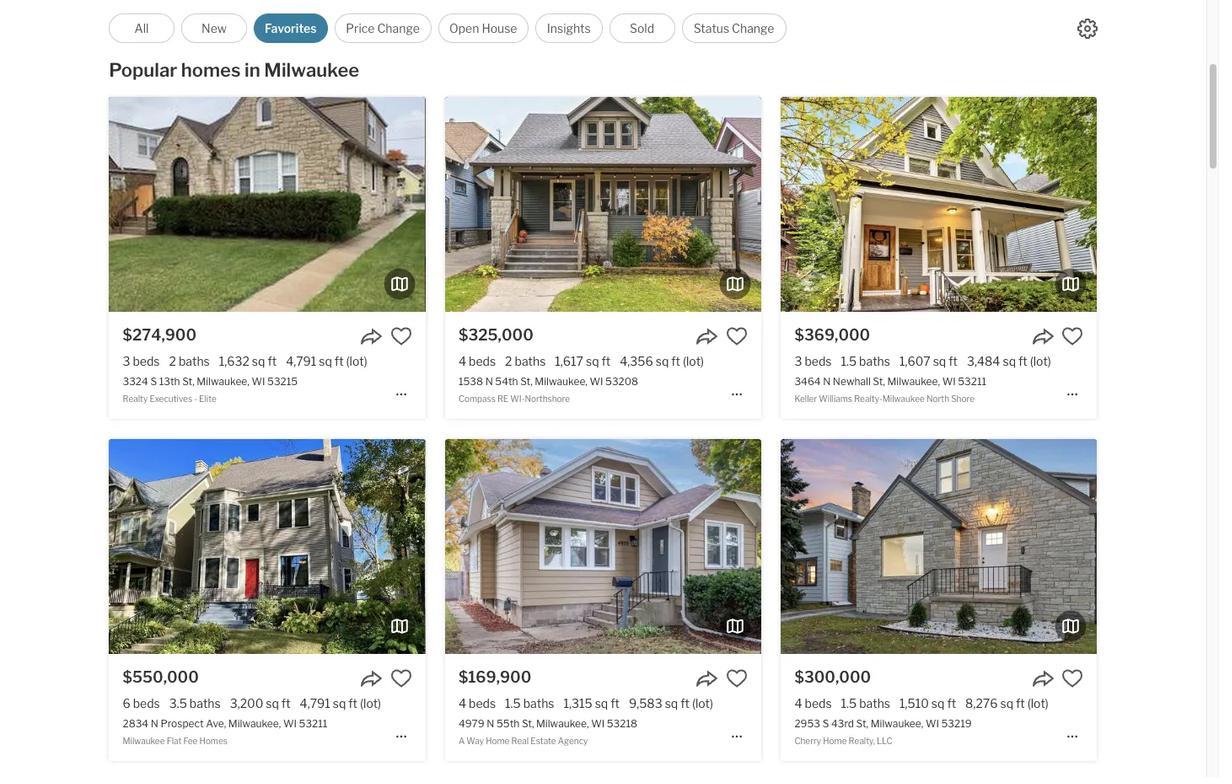 Task type: locate. For each thing, give the bounding box(es) containing it.
n for $369,000
[[823, 376, 831, 388]]

1,315 sq ft
[[564, 697, 620, 711]]

s left 43rd
[[823, 718, 829, 731]]

n inside 2834 n prospect ave, milwaukee, wi 53211 milwaukee flat fee homes
[[151, 718, 158, 731]]

1.5 for $369,000
[[841, 354, 857, 369]]

4 up '2953'
[[795, 697, 803, 711]]

2 baths
[[169, 354, 210, 369], [505, 354, 546, 369]]

(lot) for $369,000
[[1031, 354, 1052, 369]]

3,484
[[968, 354, 1001, 369]]

northshore
[[525, 394, 570, 404]]

favorite button image
[[390, 326, 412, 347], [726, 326, 748, 347], [1062, 668, 1084, 690]]

sq right 3,484
[[1003, 354, 1016, 369]]

wi down the 1,617 sq ft
[[590, 376, 604, 388]]

favorite button image for $274,900
[[390, 326, 412, 347]]

1 vertical spatial milwaukee
[[883, 394, 925, 404]]

1 photo of 2834 n prospect ave, milwaukee, wi 53211 image from the left
[[0, 439, 109, 655]]

home down the 55th
[[486, 737, 510, 747]]

2 3 from the left
[[795, 354, 803, 369]]

sq right "4,356"
[[656, 354, 669, 369]]

photo of 3324 s 13th st, milwaukee, wi 53215 image
[[0, 97, 109, 312], [109, 97, 426, 312], [426, 97, 742, 312]]

4 beds up '2953'
[[795, 697, 832, 711]]

favorite button checkbox for $300,000
[[1062, 668, 1084, 690]]

1 vertical spatial 53211
[[299, 718, 328, 731]]

3.5 baths
[[169, 697, 221, 711]]

1.5 baths up the 55th
[[505, 697, 555, 711]]

home inside 4979 n 55th st, milwaukee, wi 53218 a way home real estate agency
[[486, 737, 510, 747]]

photo of 2834 n prospect ave, milwaukee, wi 53211 image
[[0, 439, 109, 655], [109, 439, 426, 655], [426, 439, 742, 655]]

agency
[[558, 737, 588, 747]]

wi down the 3,200 sq ft
[[283, 718, 297, 731]]

beds up '2953'
[[805, 697, 832, 711]]

1 horizontal spatial 2
[[505, 354, 512, 369]]

s
[[150, 376, 157, 388], [823, 718, 829, 731]]

st, up real at the left bottom
[[522, 718, 534, 731]]

1 horizontal spatial s
[[823, 718, 829, 731]]

wi inside 2834 n prospect ave, milwaukee, wi 53211 milwaukee flat fee homes
[[283, 718, 297, 731]]

milwaukee, for $550,000
[[228, 718, 281, 731]]

1.5
[[841, 354, 857, 369], [505, 697, 521, 711], [842, 697, 857, 711]]

n right 2834
[[151, 718, 158, 731]]

sq right 1,315
[[595, 697, 608, 711]]

all
[[135, 21, 149, 35]]

milwaukee, up llc at the bottom of page
[[871, 718, 924, 731]]

photo of 1538 n 54th st, milwaukee, wi 53208 image
[[129, 97, 445, 312], [445, 97, 762, 312], [762, 97, 1078, 312]]

milwaukee inside 3464 n newhall st, milwaukee, wi 53211 keller williams realty-milwaukee north shore
[[883, 394, 925, 404]]

1 horizontal spatial change
[[732, 21, 775, 35]]

favorite button image
[[1062, 326, 1084, 347], [390, 668, 412, 690], [726, 668, 748, 690]]

house
[[482, 21, 518, 35]]

4 beds for $300,000
[[795, 697, 832, 711]]

photo of 2953 s 43rd st, milwaukee, wi 53219 image
[[465, 439, 782, 655], [781, 439, 1098, 655], [1098, 439, 1220, 655]]

milwaukee, up agency
[[536, 718, 589, 731]]

1,315
[[564, 697, 593, 711]]

baths up 2953 s 43rd st, milwaukee, wi 53219 cherry home realty, llc
[[860, 697, 891, 711]]

way
[[467, 737, 484, 747]]

beds up 3324
[[133, 354, 160, 369]]

milwaukee, down 1,617 at the top left of the page
[[535, 376, 588, 388]]

favorite button checkbox for $369,000
[[1062, 326, 1084, 347]]

home down 43rd
[[824, 737, 847, 747]]

Price Change radio
[[335, 13, 432, 43]]

n inside 4979 n 55th st, milwaukee, wi 53218 a way home real estate agency
[[487, 718, 495, 731]]

1 2 baths from the left
[[169, 354, 210, 369]]

photo of 4979 n 55th st, milwaukee, wi 53218 image
[[129, 439, 445, 655], [445, 439, 762, 655], [762, 439, 1078, 655]]

4,356
[[620, 354, 654, 369]]

favorite button checkbox
[[390, 326, 412, 347], [726, 326, 748, 347], [1062, 326, 1084, 347], [390, 668, 412, 690], [1062, 668, 1084, 690]]

0 horizontal spatial favorite button image
[[390, 326, 412, 347]]

change right price
[[377, 21, 420, 35]]

1 vertical spatial 4,791
[[300, 697, 330, 711]]

n left the 55th
[[487, 718, 495, 731]]

2 2 baths from the left
[[505, 354, 546, 369]]

beds up "4979"
[[469, 697, 496, 711]]

1 3 beds from the left
[[123, 354, 160, 369]]

baths up ave,
[[190, 697, 221, 711]]

milwaukee,
[[197, 376, 250, 388], [535, 376, 588, 388], [888, 376, 941, 388], [228, 718, 281, 731], [536, 718, 589, 731], [871, 718, 924, 731]]

0 horizontal spatial milwaukee
[[123, 737, 165, 747]]

milwaukee, down the 3,200 sq ft
[[228, 718, 281, 731]]

s inside '3324 s 13th st, milwaukee, wi 53215 realty executives - elite'
[[150, 376, 157, 388]]

sq right 1,607 at the right top
[[934, 354, 947, 369]]

st, inside 1538 n 54th st, milwaukee, wi 53208 compass re wi-northshore
[[521, 376, 533, 388]]

n left 54th
[[486, 376, 493, 388]]

st, inside 4979 n 55th st, milwaukee, wi 53218 a way home real estate agency
[[522, 718, 534, 731]]

0 vertical spatial s
[[150, 376, 157, 388]]

milwaukee, inside 4979 n 55th st, milwaukee, wi 53218 a way home real estate agency
[[536, 718, 589, 731]]

prospect
[[161, 718, 204, 731]]

wi for $300,000
[[926, 718, 940, 731]]

55th
[[497, 718, 520, 731]]

4979 n 55th st, milwaukee, wi 53218 a way home real estate agency
[[459, 718, 638, 747]]

baths for $550,000
[[190, 697, 221, 711]]

wi down 1,632 sq ft
[[252, 376, 265, 388]]

wi down 1,510 sq ft
[[926, 718, 940, 731]]

baths for $369,000
[[860, 354, 891, 369]]

favorite button checkbox for $325,000
[[726, 326, 748, 347]]

baths up 4979 n 55th st, milwaukee, wi 53218 a way home real estate agency
[[524, 697, 555, 711]]

2 2 from the left
[[505, 354, 512, 369]]

option group containing all
[[109, 13, 787, 43]]

0 horizontal spatial 2
[[169, 354, 176, 369]]

4,791 up the 53215
[[286, 354, 317, 369]]

wi inside 1538 n 54th st, milwaukee, wi 53208 compass re wi-northshore
[[590, 376, 604, 388]]

milwaukee, down 1,607 at the right top
[[888, 376, 941, 388]]

beds up 3464
[[805, 354, 832, 369]]

n for $550,000
[[151, 718, 158, 731]]

s inside 2953 s 43rd st, milwaukee, wi 53219 cherry home realty, llc
[[823, 718, 829, 731]]

4,791 sq ft (lot) up the 53215
[[286, 354, 368, 369]]

1 horizontal spatial favorite button image
[[726, 668, 748, 690]]

4 beds for $169,900
[[459, 697, 496, 711]]

price
[[346, 21, 375, 35]]

2834 n prospect ave, milwaukee, wi 53211 milwaukee flat fee homes
[[123, 718, 328, 747]]

0 vertical spatial milwaukee
[[264, 59, 359, 81]]

milwaukee left north
[[883, 394, 925, 404]]

milwaukee down 2834
[[123, 737, 165, 747]]

1 photo of 3324 s 13th st, milwaukee, wi 53215 image from the left
[[0, 97, 109, 312]]

0 horizontal spatial 53211
[[299, 718, 328, 731]]

price change
[[346, 21, 420, 35]]

wi inside 4979 n 55th st, milwaukee, wi 53218 a way home real estate agency
[[591, 718, 605, 731]]

1 vertical spatial s
[[823, 718, 829, 731]]

beds
[[133, 354, 160, 369], [469, 354, 496, 369], [805, 354, 832, 369], [133, 697, 160, 711], [469, 697, 496, 711], [805, 697, 832, 711]]

13th
[[159, 376, 180, 388]]

4
[[459, 354, 467, 369], [459, 697, 467, 711], [795, 697, 803, 711]]

1.5 up 43rd
[[842, 697, 857, 711]]

Sold radio
[[609, 13, 675, 43]]

st, up wi-
[[521, 376, 533, 388]]

sq right the 3,200
[[266, 697, 279, 711]]

milwaukee, for $300,000
[[871, 718, 924, 731]]

2 3 beds from the left
[[795, 354, 832, 369]]

53211 inside 2834 n prospect ave, milwaukee, wi 53211 milwaukee flat fee homes
[[299, 718, 328, 731]]

3 up 3324
[[123, 354, 130, 369]]

8,276
[[966, 697, 998, 711]]

3464
[[795, 376, 821, 388]]

4 beds for $325,000
[[459, 354, 496, 369]]

milwaukee, for $169,900
[[536, 718, 589, 731]]

milwaukee, for $325,000
[[535, 376, 588, 388]]

3324
[[123, 376, 148, 388]]

2 vertical spatial milwaukee
[[123, 737, 165, 747]]

2 photo of 3324 s 13th st, milwaukee, wi 53215 image from the left
[[109, 97, 426, 312]]

4,791
[[286, 354, 317, 369], [300, 697, 330, 711]]

wi for $169,900
[[591, 718, 605, 731]]

st, inside 3464 n newhall st, milwaukee, wi 53211 keller williams realty-milwaukee north shore
[[873, 376, 886, 388]]

st, up realty-
[[873, 376, 886, 388]]

st, up the -
[[182, 376, 195, 388]]

$369,000
[[795, 326, 871, 344]]

$300,000
[[795, 669, 872, 687]]

3
[[123, 354, 130, 369], [795, 354, 803, 369]]

New radio
[[181, 13, 247, 43]]

cherry
[[795, 737, 822, 747]]

wi inside '3324 s 13th st, milwaukee, wi 53215 realty executives - elite'
[[252, 376, 265, 388]]

3.5
[[169, 697, 187, 711]]

53208
[[606, 376, 639, 388]]

sq
[[252, 354, 265, 369], [319, 354, 332, 369], [586, 354, 599, 369], [656, 354, 669, 369], [934, 354, 947, 369], [1003, 354, 1016, 369], [266, 697, 279, 711], [333, 697, 346, 711], [595, 697, 608, 711], [665, 697, 678, 711], [932, 697, 945, 711], [1001, 697, 1014, 711]]

1 horizontal spatial favorite button image
[[726, 326, 748, 347]]

2 change from the left
[[732, 21, 775, 35]]

1 vertical spatial 4,791 sq ft (lot)
[[300, 697, 381, 711]]

1.5 baths up newhall
[[841, 354, 891, 369]]

beds right 6
[[133, 697, 160, 711]]

Status Change radio
[[682, 13, 787, 43]]

wi inside 2953 s 43rd st, milwaukee, wi 53219 cherry home realty, llc
[[926, 718, 940, 731]]

milwaukee, for $274,900
[[197, 376, 250, 388]]

0 horizontal spatial home
[[486, 737, 510, 747]]

1538
[[459, 376, 483, 388]]

baths for $274,900
[[179, 354, 210, 369]]

beds up 1538
[[469, 354, 496, 369]]

n inside 1538 n 54th st, milwaukee, wi 53208 compass re wi-northshore
[[486, 376, 493, 388]]

4 up 1538
[[459, 354, 467, 369]]

2 for $274,900
[[169, 354, 176, 369]]

2 horizontal spatial milwaukee
[[883, 394, 925, 404]]

1.5 baths up 43rd
[[842, 697, 891, 711]]

baths for $325,000
[[515, 354, 546, 369]]

3 beds
[[123, 354, 160, 369], [795, 354, 832, 369]]

1.5 for $300,000
[[842, 697, 857, 711]]

1,617
[[555, 354, 584, 369]]

homes
[[200, 737, 228, 747]]

new
[[202, 21, 227, 35]]

baths up 13th at the top left of the page
[[179, 354, 210, 369]]

st, inside '3324 s 13th st, milwaukee, wi 53215 realty executives - elite'
[[182, 376, 195, 388]]

open house
[[450, 21, 518, 35]]

2 home from the left
[[824, 737, 847, 747]]

1 horizontal spatial 3
[[795, 354, 803, 369]]

3324 s 13th st, milwaukee, wi 53215 realty executives - elite
[[123, 376, 298, 404]]

n right 3464
[[823, 376, 831, 388]]

(lot) for $169,900
[[692, 697, 714, 711]]

2 baths up 54th
[[505, 354, 546, 369]]

s for $300,000
[[823, 718, 829, 731]]

4,791 right the 3,200 sq ft
[[300, 697, 330, 711]]

real
[[512, 737, 529, 747]]

ft
[[268, 354, 277, 369], [335, 354, 344, 369], [602, 354, 611, 369], [672, 354, 681, 369], [949, 354, 958, 369], [1019, 354, 1028, 369], [282, 697, 291, 711], [349, 697, 358, 711], [611, 697, 620, 711], [681, 697, 690, 711], [948, 697, 957, 711], [1016, 697, 1026, 711]]

change right status
[[732, 21, 775, 35]]

wi down the 1,315 sq ft at the bottom
[[591, 718, 605, 731]]

baths up 54th
[[515, 354, 546, 369]]

0 vertical spatial 53211
[[958, 376, 987, 388]]

0 vertical spatial 4,791
[[286, 354, 317, 369]]

baths
[[179, 354, 210, 369], [515, 354, 546, 369], [860, 354, 891, 369], [190, 697, 221, 711], [524, 697, 555, 711], [860, 697, 891, 711]]

milwaukee, up the elite
[[197, 376, 250, 388]]

1 photo of 2953 s 43rd st, milwaukee, wi 53219 image from the left
[[465, 439, 782, 655]]

1 horizontal spatial 53211
[[958, 376, 987, 388]]

n inside 3464 n newhall st, milwaukee, wi 53211 keller williams realty-milwaukee north shore
[[823, 376, 831, 388]]

1 horizontal spatial 3 beds
[[795, 354, 832, 369]]

st, inside 2953 s 43rd st, milwaukee, wi 53219 cherry home realty, llc
[[857, 718, 869, 731]]

2 photo of 1538 n 54th st, milwaukee, wi 53208 image from the left
[[445, 97, 762, 312]]

0 horizontal spatial 3
[[123, 354, 130, 369]]

n
[[486, 376, 493, 388], [823, 376, 831, 388], [151, 718, 158, 731], [487, 718, 495, 731]]

1 photo of 4979 n 55th st, milwaukee, wi 53218 image from the left
[[129, 439, 445, 655]]

s for $274,900
[[150, 376, 157, 388]]

favorite button image for $369,000
[[1062, 326, 1084, 347]]

1.5 up the 55th
[[505, 697, 521, 711]]

53211 for $369,000
[[958, 376, 987, 388]]

milwaukee inside 2834 n prospect ave, milwaukee, wi 53211 milwaukee flat fee homes
[[123, 737, 165, 747]]

wi inside 3464 n newhall st, milwaukee, wi 53211 keller williams realty-milwaukee north shore
[[943, 376, 956, 388]]

milwaukee, inside 2953 s 43rd st, milwaukee, wi 53219 cherry home realty, llc
[[871, 718, 924, 731]]

milwaukee, inside '3324 s 13th st, milwaukee, wi 53215 realty executives - elite'
[[197, 376, 250, 388]]

milwaukee, inside 1538 n 54th st, milwaukee, wi 53208 compass re wi-northshore
[[535, 376, 588, 388]]

sq right 1,617 at the top left of the page
[[586, 354, 599, 369]]

2
[[169, 354, 176, 369], [505, 354, 512, 369]]

1 change from the left
[[377, 21, 420, 35]]

1,607 sq ft
[[900, 354, 958, 369]]

2 horizontal spatial favorite button image
[[1062, 326, 1084, 347]]

milwaukee, inside 2834 n prospect ave, milwaukee, wi 53211 milwaukee flat fee homes
[[228, 718, 281, 731]]

0 horizontal spatial 3 beds
[[123, 354, 160, 369]]

st,
[[182, 376, 195, 388], [521, 376, 533, 388], [873, 376, 886, 388], [522, 718, 534, 731], [857, 718, 869, 731]]

beds for $325,000
[[469, 354, 496, 369]]

1 horizontal spatial home
[[824, 737, 847, 747]]

1 3 from the left
[[123, 354, 130, 369]]

3 beds up 3464
[[795, 354, 832, 369]]

53211 inside 3464 n newhall st, milwaukee, wi 53211 keller williams realty-milwaukee north shore
[[958, 376, 987, 388]]

milwaukee
[[264, 59, 359, 81], [883, 394, 925, 404], [123, 737, 165, 747]]

1 home from the left
[[486, 737, 510, 747]]

0 horizontal spatial 2 baths
[[169, 354, 210, 369]]

photo of 3464 n newhall st, milwaukee, wi 53211 image
[[465, 97, 782, 312], [781, 97, 1098, 312], [1098, 97, 1220, 312]]

st, up realty,
[[857, 718, 869, 731]]

2 baths up 13th at the top left of the page
[[169, 354, 210, 369]]

1.5 baths for $169,900
[[505, 697, 555, 711]]

9,583
[[629, 697, 663, 711]]

1 horizontal spatial 2 baths
[[505, 354, 546, 369]]

4 beds up 1538
[[459, 354, 496, 369]]

sq right the 3,200 sq ft
[[333, 697, 346, 711]]

3,200
[[230, 697, 263, 711]]

s left 13th at the top left of the page
[[150, 376, 157, 388]]

4 up "4979"
[[459, 697, 467, 711]]

1 2 from the left
[[169, 354, 176, 369]]

4,791 sq ft (lot) right the 3,200 sq ft
[[300, 697, 381, 711]]

4 beds
[[459, 354, 496, 369], [459, 697, 496, 711], [795, 697, 832, 711]]

n for $325,000
[[486, 376, 493, 388]]

n for $169,900
[[487, 718, 495, 731]]

sq right 9,583
[[665, 697, 678, 711]]

status
[[694, 21, 730, 35]]

milwaukee, inside 3464 n newhall st, milwaukee, wi 53211 keller williams realty-milwaukee north shore
[[888, 376, 941, 388]]

change
[[377, 21, 420, 35], [732, 21, 775, 35]]

3 up 3464
[[795, 354, 803, 369]]

option group
[[109, 13, 787, 43]]

4,791 sq ft (lot)
[[286, 354, 368, 369], [300, 697, 381, 711]]

53211
[[958, 376, 987, 388], [299, 718, 328, 731]]

3 beds for $274,900
[[123, 354, 160, 369]]

home
[[486, 737, 510, 747], [824, 737, 847, 747]]

53211 for $550,000
[[299, 718, 328, 731]]

1,510 sq ft
[[900, 697, 957, 711]]

st, for $169,900
[[522, 718, 534, 731]]

1.5 up newhall
[[841, 354, 857, 369]]

change for price change
[[377, 21, 420, 35]]

beds for $369,000
[[805, 354, 832, 369]]

baths up newhall
[[860, 354, 891, 369]]

1.5 for $169,900
[[505, 697, 521, 711]]

53219
[[942, 718, 972, 731]]

$550,000
[[123, 669, 199, 687]]

wi for $369,000
[[943, 376, 956, 388]]

milwaukee down favorites
[[264, 59, 359, 81]]

wi for $274,900
[[252, 376, 265, 388]]

wi-
[[511, 394, 525, 404]]

0 horizontal spatial favorite button image
[[390, 668, 412, 690]]

0 horizontal spatial s
[[150, 376, 157, 388]]

0 vertical spatial 4,791 sq ft (lot)
[[286, 354, 368, 369]]

2 photo of 4979 n 55th st, milwaukee, wi 53218 image from the left
[[445, 439, 762, 655]]

status change
[[694, 21, 775, 35]]

wi
[[252, 376, 265, 388], [590, 376, 604, 388], [943, 376, 956, 388], [283, 718, 297, 731], [591, 718, 605, 731], [926, 718, 940, 731]]

2 for $325,000
[[505, 354, 512, 369]]

2 up 54th
[[505, 354, 512, 369]]

2 horizontal spatial favorite button image
[[1062, 668, 1084, 690]]

0 horizontal spatial change
[[377, 21, 420, 35]]

wi up north
[[943, 376, 956, 388]]

2 up 13th at the top left of the page
[[169, 354, 176, 369]]

-
[[194, 394, 197, 404]]

4 beds up "4979"
[[459, 697, 496, 711]]

sq right 1,632 sq ft
[[319, 354, 332, 369]]

3 beds up 3324
[[123, 354, 160, 369]]



Task type: vqa. For each thing, say whether or not it's contained in the screenshot.
(lot) corresponding to $550,000
yes



Task type: describe. For each thing, give the bounding box(es) containing it.
in
[[245, 59, 260, 81]]

53215
[[267, 376, 298, 388]]

sq right 1,632
[[252, 354, 265, 369]]

compass
[[459, 394, 496, 404]]

shore
[[952, 394, 975, 404]]

3 photo of 2834 n prospect ave, milwaukee, wi 53211 image from the left
[[426, 439, 742, 655]]

54th
[[495, 376, 518, 388]]

1538 n 54th st, milwaukee, wi 53208 compass re wi-northshore
[[459, 376, 639, 404]]

4 for $325,000
[[459, 354, 467, 369]]

st, for $325,000
[[521, 376, 533, 388]]

3,484 sq ft (lot)
[[968, 354, 1052, 369]]

All radio
[[109, 13, 175, 43]]

3 photo of 1538 n 54th st, milwaukee, wi 53208 image from the left
[[762, 97, 1078, 312]]

1,510
[[900, 697, 929, 711]]

beds for $300,000
[[805, 697, 832, 711]]

3464 n newhall st, milwaukee, wi 53211 keller williams realty-milwaukee north shore
[[795, 376, 987, 404]]

(lot) for $300,000
[[1028, 697, 1049, 711]]

1,607
[[900, 354, 931, 369]]

$325,000
[[459, 326, 534, 344]]

3 photo of 2953 s 43rd st, milwaukee, wi 53219 image from the left
[[1098, 439, 1220, 655]]

home inside 2953 s 43rd st, milwaukee, wi 53219 cherry home realty, llc
[[824, 737, 847, 747]]

estate
[[531, 737, 556, 747]]

keller
[[795, 394, 818, 404]]

43rd
[[832, 718, 855, 731]]

4,791 sq ft (lot) for $274,900
[[286, 354, 368, 369]]

williams
[[819, 394, 853, 404]]

executives
[[150, 394, 192, 404]]

flat
[[167, 737, 182, 747]]

homes
[[181, 59, 241, 81]]

1.5 baths for $369,000
[[841, 354, 891, 369]]

realty-
[[855, 394, 883, 404]]

$274,900
[[123, 326, 197, 344]]

3 for $369,000
[[795, 354, 803, 369]]

6
[[123, 697, 131, 711]]

st, for $369,000
[[873, 376, 886, 388]]

realty,
[[849, 737, 875, 747]]

(lot) for $274,900
[[346, 354, 368, 369]]

favorites
[[265, 21, 317, 35]]

beds for $169,900
[[469, 697, 496, 711]]

4 for $169,900
[[459, 697, 467, 711]]

1.5 baths for $300,000
[[842, 697, 891, 711]]

3 beds for $369,000
[[795, 354, 832, 369]]

4,791 sq ft (lot) for $550,000
[[300, 697, 381, 711]]

4,791 for $550,000
[[300, 697, 330, 711]]

popular
[[109, 59, 177, 81]]

sq right 1,510
[[932, 697, 945, 711]]

3,200 sq ft
[[230, 697, 291, 711]]

1,617 sq ft
[[555, 354, 611, 369]]

insights
[[547, 21, 591, 35]]

1,632
[[219, 354, 250, 369]]

st, for $274,900
[[182, 376, 195, 388]]

newhall
[[833, 376, 871, 388]]

2 photo of 2953 s 43rd st, milwaukee, wi 53219 image from the left
[[781, 439, 1098, 655]]

favorite button checkbox for $550,000
[[390, 668, 412, 690]]

4,356 sq ft (lot)
[[620, 354, 704, 369]]

change for status change
[[732, 21, 775, 35]]

2 photo of 2834 n prospect ave, milwaukee, wi 53211 image from the left
[[109, 439, 426, 655]]

favorite button checkbox
[[726, 668, 748, 690]]

8,276 sq ft (lot)
[[966, 697, 1049, 711]]

re
[[498, 394, 509, 404]]

3 for $274,900
[[123, 354, 130, 369]]

4 for $300,000
[[795, 697, 803, 711]]

popular homes in milwaukee
[[109, 59, 359, 81]]

baths for $300,000
[[860, 697, 891, 711]]

Open House radio
[[438, 13, 529, 43]]

milwaukee, for $369,000
[[888, 376, 941, 388]]

3 photo of 3324 s 13th st, milwaukee, wi 53215 image from the left
[[426, 97, 742, 312]]

$169,900
[[459, 669, 532, 687]]

favorite button image for $169,900
[[726, 668, 748, 690]]

(lot) for $325,000
[[683, 354, 704, 369]]

beds for $274,900
[[133, 354, 160, 369]]

2 baths for $325,000
[[505, 354, 546, 369]]

1 photo of 1538 n 54th st, milwaukee, wi 53208 image from the left
[[129, 97, 445, 312]]

open
[[450, 21, 479, 35]]

elite
[[199, 394, 217, 404]]

Favorites radio
[[254, 13, 328, 43]]

llc
[[877, 737, 893, 747]]

53218
[[607, 718, 638, 731]]

sold
[[630, 21, 655, 35]]

favorite button image for $325,000
[[726, 326, 748, 347]]

(lot) for $550,000
[[360, 697, 381, 711]]

3 photo of 4979 n 55th st, milwaukee, wi 53218 image from the left
[[762, 439, 1078, 655]]

ave,
[[206, 718, 226, 731]]

beds for $550,000
[[133, 697, 160, 711]]

2 photo of 3464 n newhall st, milwaukee, wi 53211 image from the left
[[781, 97, 1098, 312]]

6 beds
[[123, 697, 160, 711]]

2 baths for $274,900
[[169, 354, 210, 369]]

4979
[[459, 718, 485, 731]]

1 horizontal spatial milwaukee
[[264, 59, 359, 81]]

favorite button image for $300,000
[[1062, 668, 1084, 690]]

sq right 8,276
[[1001, 697, 1014, 711]]

north
[[927, 394, 950, 404]]

favorite button image for $550,000
[[390, 668, 412, 690]]

wi for $550,000
[[283, 718, 297, 731]]

st, for $300,000
[[857, 718, 869, 731]]

9,583 sq ft (lot)
[[629, 697, 714, 711]]

realty
[[123, 394, 148, 404]]

3 photo of 3464 n newhall st, milwaukee, wi 53211 image from the left
[[1098, 97, 1220, 312]]

4,791 for $274,900
[[286, 354, 317, 369]]

2834
[[123, 718, 149, 731]]

fee
[[183, 737, 198, 747]]

2953 s 43rd st, milwaukee, wi 53219 cherry home realty, llc
[[795, 718, 972, 747]]

1,632 sq ft
[[219, 354, 277, 369]]

1 photo of 3464 n newhall st, milwaukee, wi 53211 image from the left
[[465, 97, 782, 312]]

wi for $325,000
[[590, 376, 604, 388]]

a
[[459, 737, 465, 747]]

2953
[[795, 718, 821, 731]]

favorite button checkbox for $274,900
[[390, 326, 412, 347]]

baths for $169,900
[[524, 697, 555, 711]]

Insights radio
[[536, 13, 603, 43]]



